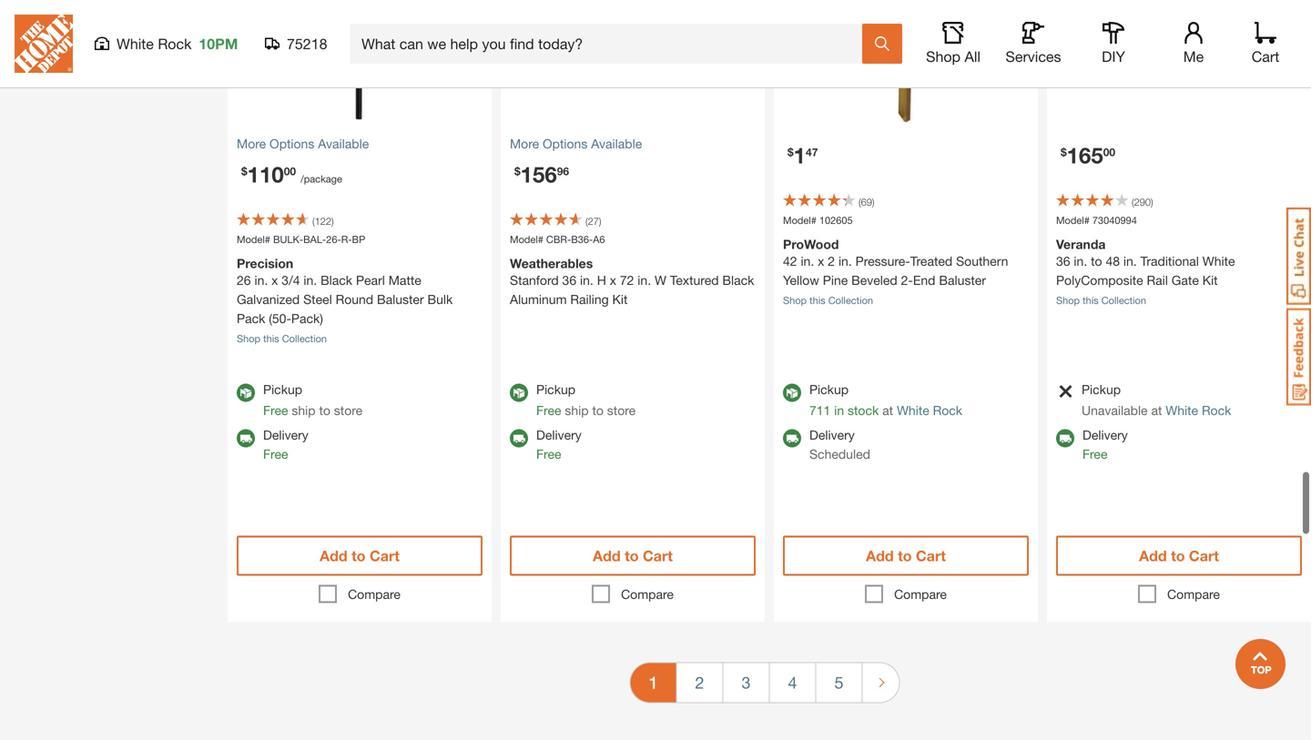 Task type: vqa. For each thing, say whether or not it's contained in the screenshot.
third Delivery from right
yes



Task type: describe. For each thing, give the bounding box(es) containing it.
add to cart button for 36 in. to 48 in. traditional white polycomposite rail gate kit image
[[1057, 536, 1303, 576]]

42
[[783, 254, 798, 269]]

limited stock for pickup image
[[1057, 384, 1074, 399]]

r-
[[341, 234, 352, 245]]

$ 165 00
[[1061, 142, 1116, 168]]

5 link
[[817, 663, 862, 703]]

2 link
[[677, 663, 723, 703]]

36 inside 'weatherables stanford 36 in. h x 72 in. w textured black aluminum railing kit'
[[563, 273, 577, 288]]

48
[[1106, 254, 1120, 269]]

model# 73040994
[[1057, 214, 1138, 226]]

bp
[[352, 234, 365, 245]]

free for available for pickup icon corresponding to free
[[537, 447, 562, 462]]

more options available for /package
[[237, 136, 369, 151]]

weatherables stanford 36 in. h x 72 in. w textured black aluminum railing kit
[[510, 256, 755, 307]]

precision 26 in. x 3/4 in. black pearl matte galvanized steel round baluster bulk pack (50-pack) shop this collection
[[237, 256, 453, 345]]

add for add to cart button corresponding to stanford 36 in. h x 72 in. w textured black aluminum railing kit image on the top of page
[[593, 547, 621, 565]]

steel
[[303, 292, 332, 307]]

unavailable
[[1082, 403, 1148, 418]]

services
[[1006, 48, 1062, 65]]

shop inside button
[[926, 48, 961, 65]]

store for /package
[[334, 403, 363, 418]]

available shipping image for free
[[237, 429, 255, 448]]

00 for 165
[[1104, 146, 1116, 158]]

southern
[[957, 254, 1009, 269]]

more options available link for /package
[[237, 134, 483, 153]]

$ 110 00 /package
[[241, 161, 342, 187]]

me button
[[1165, 22, 1223, 66]]

pickup free ship to store for 156
[[537, 382, 636, 418]]

( for 69
[[859, 196, 861, 208]]

railing
[[571, 292, 609, 307]]

711
[[810, 403, 831, 418]]

add to cart for add to cart button for 26 in. x 3/4 in. black pearl matte galvanized steel round baluster bulk pack (50-pack) image on the top left of page
[[320, 547, 400, 565]]

1 link
[[631, 663, 676, 703]]

store for 156
[[607, 403, 636, 418]]

cbr-
[[546, 234, 571, 245]]

services button
[[1005, 22, 1063, 66]]

1 vertical spatial 1
[[649, 673, 658, 693]]

$ 156 96
[[515, 161, 569, 187]]

shop inside veranda 36 in. to 48 in. traditional white polycomposite rail gate kit shop this collection
[[1057, 295, 1080, 306]]

pickup 711 in stock at white rock
[[810, 382, 963, 418]]

) for ( 122 )
[[332, 215, 334, 227]]

collection inside veranda 36 in. to 48 in. traditional white polycomposite rail gate kit shop this collection
[[1102, 295, 1147, 306]]

at inside the pickup 711 in stock at white rock
[[883, 403, 894, 418]]

2 inside 'prowood 42 in. x 2 in. pressure-treated southern yellow pine beveled 2-end baluster shop this collection'
[[828, 254, 835, 269]]

in. right 48
[[1124, 254, 1137, 269]]

white inside the pickup 711 in stock at white rock
[[897, 403, 930, 418]]

ship for /package
[[292, 403, 316, 418]]

72
[[620, 273, 634, 288]]

pickup free ship to store for /package
[[263, 382, 363, 418]]

more options available for 156
[[510, 136, 642, 151]]

all
[[965, 48, 981, 65]]

options for 156
[[543, 136, 588, 151]]

75218
[[287, 35, 327, 52]]

white rock 10pm
[[117, 35, 238, 52]]

pack)
[[291, 311, 323, 326]]

What can we help you find today? search field
[[362, 25, 862, 63]]

available for pickup image
[[237, 384, 255, 402]]

delivery scheduled
[[810, 428, 871, 462]]

aluminum
[[510, 292, 567, 307]]

pearl
[[356, 273, 385, 288]]

veranda 36 in. to 48 in. traditional white polycomposite rail gate kit shop this collection
[[1057, 237, 1236, 306]]

pickup unavailable at white rock
[[1082, 382, 1232, 418]]

me
[[1184, 48, 1204, 65]]

27
[[588, 215, 599, 227]]

0 horizontal spatial shop this collection link
[[237, 333, 327, 345]]

shop inside precision 26 in. x 3/4 in. black pearl matte galvanized steel round baluster bulk pack (50-pack) shop this collection
[[237, 333, 261, 345]]

yellow
[[783, 273, 820, 288]]

options for /package
[[270, 136, 315, 151]]

treated
[[911, 254, 953, 269]]

( for 27
[[586, 215, 588, 227]]

available shipping image for scheduled
[[783, 429, 802, 448]]

weatherables
[[510, 256, 593, 271]]

model# 102605
[[783, 214, 853, 226]]

cart for add to cart button for 36 in. to 48 in. traditional white polycomposite rail gate kit image
[[1190, 547, 1220, 565]]

156
[[521, 161, 557, 187]]

matte
[[389, 273, 422, 288]]

add to cart button for 42 in. x 2 in. pressure-treated southern yellow pine beveled 2-end baluster image
[[783, 536, 1029, 576]]

galvanized
[[237, 292, 300, 307]]

to inside veranda 36 in. to 48 in. traditional white polycomposite rail gate kit shop this collection
[[1091, 254, 1103, 269]]

$ for 1
[[788, 146, 794, 158]]

b36-
[[571, 234, 593, 245]]

available shipping image for free
[[510, 429, 528, 448]]

26-
[[326, 234, 341, 245]]

1 white rock link from the left
[[897, 403, 963, 418]]

) for ( 69 )
[[873, 196, 875, 208]]

( for 122
[[312, 215, 315, 227]]

this inside veranda 36 in. to 48 in. traditional white polycomposite rail gate kit shop this collection
[[1083, 295, 1099, 306]]

42 in. x 2 in. pressure-treated southern yellow pine beveled 2-end baluster image
[[774, 0, 1038, 125]]

cart for add to cart button associated with 42 in. x 2 in. pressure-treated southern yellow pine beveled 2-end baluster image
[[916, 547, 946, 565]]

stanford
[[510, 273, 559, 288]]

more options available link for 156
[[510, 134, 756, 153]]

add for add to cart button for 26 in. x 3/4 in. black pearl matte galvanized steel round baluster bulk pack (50-pack) image on the top left of page
[[320, 547, 348, 565]]

white inside pickup unavailable at white rock
[[1166, 403, 1199, 418]]

bulk
[[428, 292, 453, 307]]

delivery free for 156
[[537, 428, 582, 462]]

$ 1 47
[[788, 142, 818, 168]]

( 69 )
[[859, 196, 875, 208]]

rock inside the pickup 711 in stock at white rock
[[933, 403, 963, 418]]

available for pickup image for free
[[510, 384, 528, 402]]

3 link
[[724, 663, 769, 703]]

102605
[[820, 214, 853, 226]]

white left 10pm
[[117, 35, 154, 52]]

feedback link image
[[1287, 308, 1312, 406]]

3 delivery free from the left
[[1083, 428, 1128, 462]]

75218 button
[[265, 35, 328, 53]]

cart link
[[1246, 22, 1286, 66]]

kit inside veranda 36 in. to 48 in. traditional white polycomposite rail gate kit shop this collection
[[1203, 273, 1218, 288]]

a6
[[593, 234, 605, 245]]

add to cart for add to cart button for 36 in. to 48 in. traditional white polycomposite rail gate kit image
[[1140, 547, 1220, 565]]

w
[[655, 273, 667, 288]]

in. left h
[[580, 273, 594, 288]]

122
[[315, 215, 332, 227]]

available for /package
[[318, 136, 369, 151]]

precision
[[237, 256, 293, 271]]

( 290 )
[[1132, 196, 1154, 208]]

gate
[[1172, 273, 1199, 288]]

pack
[[237, 311, 265, 326]]

( 122 )
[[312, 215, 334, 227]]

10pm
[[199, 35, 238, 52]]

cart for add to cart button corresponding to stanford 36 in. h x 72 in. w textured black aluminum railing kit image on the top of page
[[643, 547, 673, 565]]

) for ( 27 )
[[599, 215, 602, 227]]

(50-
[[269, 311, 291, 326]]

add to cart for add to cart button corresponding to stanford 36 in. h x 72 in. w textured black aluminum railing kit image on the top of page
[[593, 547, 673, 565]]

polycomposite
[[1057, 273, 1144, 288]]

rock inside pickup unavailable at white rock
[[1202, 403, 1232, 418]]

the home depot logo image
[[15, 15, 73, 73]]

available for pickup image for 711 in stock
[[783, 384, 802, 402]]

add for add to cart button for 36 in. to 48 in. traditional white polycomposite rail gate kit image
[[1140, 547, 1167, 565]]

in. down veranda
[[1074, 254, 1088, 269]]

free for available for pickup image
[[263, 447, 288, 462]]

26
[[237, 273, 251, 288]]

73040994
[[1093, 214, 1138, 226]]



Task type: locate. For each thing, give the bounding box(es) containing it.
165
[[1067, 142, 1104, 168]]

this down yellow
[[810, 295, 826, 306]]

0 horizontal spatial rock
[[158, 35, 192, 52]]

4 pickup from the left
[[1082, 382, 1121, 397]]

00
[[1104, 146, 1116, 158], [284, 165, 296, 177]]

1 available shipping image from the left
[[510, 429, 528, 448]]

model# for model# bulk-bal-26-r-bp
[[237, 234, 270, 245]]

model#
[[783, 214, 817, 226], [1057, 214, 1090, 226], [237, 234, 270, 245], [510, 234, 544, 245]]

shop
[[926, 48, 961, 65], [783, 295, 807, 306], [1057, 295, 1080, 306], [237, 333, 261, 345]]

0 horizontal spatial 36
[[563, 273, 577, 288]]

available for pickup image
[[510, 384, 528, 402], [783, 384, 802, 402]]

$ left 47
[[788, 146, 794, 158]]

shop inside 'prowood 42 in. x 2 in. pressure-treated southern yellow pine beveled 2-end baluster shop this collection'
[[783, 295, 807, 306]]

2 up pine
[[828, 254, 835, 269]]

2 at from the left
[[1152, 403, 1163, 418]]

black inside 'weatherables stanford 36 in. h x 72 in. w textured black aluminum railing kit'
[[723, 273, 755, 288]]

available
[[318, 136, 369, 151], [591, 136, 642, 151]]

3 compare from the left
[[895, 587, 947, 602]]

shop this collection link down 'polycomposite'
[[1057, 295, 1147, 306]]

2 horizontal spatial rock
[[1202, 403, 1232, 418]]

4 add from the left
[[1140, 547, 1167, 565]]

baluster down 'matte'
[[377, 292, 424, 307]]

2 more options available link from the left
[[510, 134, 756, 153]]

white rock link right stock
[[897, 403, 963, 418]]

$ inside $ 1 47
[[788, 146, 794, 158]]

1 horizontal spatial rock
[[933, 403, 963, 418]]

0 horizontal spatial more
[[237, 136, 266, 151]]

1 add to cart button from the left
[[237, 536, 483, 576]]

00 up 73040994
[[1104, 146, 1116, 158]]

1 horizontal spatial collection
[[829, 295, 874, 306]]

2 compare from the left
[[621, 587, 674, 602]]

96
[[557, 165, 569, 177]]

in. up pine
[[839, 254, 852, 269]]

this down 'polycomposite'
[[1083, 295, 1099, 306]]

traditional
[[1141, 254, 1200, 269]]

0 horizontal spatial 2
[[695, 673, 705, 693]]

1 options from the left
[[270, 136, 315, 151]]

prowood 42 in. x 2 in. pressure-treated southern yellow pine beveled 2-end baluster shop this collection
[[783, 237, 1009, 306]]

kit
[[1203, 273, 1218, 288], [613, 292, 628, 307]]

3 add to cart button from the left
[[783, 536, 1029, 576]]

delivery free
[[263, 428, 309, 462], [537, 428, 582, 462], [1083, 428, 1128, 462]]

available shipping image down available for pickup image
[[237, 429, 255, 448]]

navigation
[[219, 650, 1312, 741]]

baluster inside 'prowood 42 in. x 2 in. pressure-treated southern yellow pine beveled 2-end baluster shop this collection'
[[939, 273, 986, 288]]

) up the a6
[[599, 215, 602, 227]]

more for 156
[[510, 136, 539, 151]]

pickup for limited stock for pickup image
[[1082, 382, 1121, 397]]

$ inside $ 156 96
[[515, 165, 521, 177]]

0 horizontal spatial this
[[263, 333, 279, 345]]

1 horizontal spatial more
[[510, 136, 539, 151]]

1 horizontal spatial delivery free
[[537, 428, 582, 462]]

pickup for available for pickup icon for 711 in stock
[[810, 382, 849, 397]]

add to cart for add to cart button associated with 42 in. x 2 in. pressure-treated southern yellow pine beveled 2-end baluster image
[[866, 547, 946, 565]]

more for /package
[[237, 136, 266, 151]]

end
[[913, 273, 936, 288]]

free for limited stock for pickup image
[[1083, 447, 1108, 462]]

model# up precision
[[237, 234, 270, 245]]

at inside pickup unavailable at white rock
[[1152, 403, 1163, 418]]

more options available
[[237, 136, 369, 151], [510, 136, 642, 151]]

store
[[334, 403, 363, 418], [607, 403, 636, 418]]

36
[[1057, 254, 1071, 269], [563, 273, 577, 288]]

00 inside $ 110 00 /package
[[284, 165, 296, 177]]

2 horizontal spatial this
[[1083, 295, 1099, 306]]

2 available shipping image from the left
[[783, 429, 802, 448]]

0 horizontal spatial options
[[270, 136, 315, 151]]

( up pressure-
[[859, 196, 861, 208]]

$ up model# 73040994
[[1061, 146, 1067, 158]]

2 white rock link from the left
[[1166, 403, 1232, 418]]

2 pickup from the left
[[537, 382, 576, 397]]

shop down 'polycomposite'
[[1057, 295, 1080, 306]]

compare
[[348, 587, 401, 602], [621, 587, 674, 602], [895, 587, 947, 602], [1168, 587, 1220, 602]]

1 horizontal spatial baluster
[[939, 273, 986, 288]]

bal-
[[303, 234, 326, 245]]

1 available shipping image from the left
[[237, 429, 255, 448]]

0 horizontal spatial available
[[318, 136, 369, 151]]

prowood
[[783, 237, 839, 252]]

options
[[270, 136, 315, 151], [543, 136, 588, 151]]

at right stock
[[883, 403, 894, 418]]

2 horizontal spatial collection
[[1102, 295, 1147, 306]]

( up bal-
[[312, 215, 315, 227]]

beveled
[[852, 273, 898, 288]]

2 pickup free ship to store from the left
[[537, 382, 636, 418]]

0 horizontal spatial baluster
[[377, 292, 424, 307]]

white right unavailable
[[1166, 403, 1199, 418]]

delivery for available for pickup image
[[263, 428, 309, 443]]

0 horizontal spatial more options available
[[237, 136, 369, 151]]

2 horizontal spatial delivery free
[[1083, 428, 1128, 462]]

1 horizontal spatial shop this collection link
[[783, 295, 874, 306]]

2 available for pickup image from the left
[[783, 384, 802, 402]]

) up the traditional
[[1151, 196, 1154, 208]]

1 pickup free ship to store from the left
[[263, 382, 363, 418]]

diy
[[1102, 48, 1126, 65]]

3 add from the left
[[866, 547, 894, 565]]

available up "( 27 )"
[[591, 136, 642, 151]]

delivery inside delivery scheduled
[[810, 428, 855, 443]]

0 horizontal spatial x
[[272, 273, 278, 288]]

pickup inside pickup unavailable at white rock
[[1082, 382, 1121, 397]]

options up 96
[[543, 136, 588, 151]]

pickup inside the pickup 711 in stock at white rock
[[810, 382, 849, 397]]

2 options from the left
[[543, 136, 588, 151]]

) up pressure-
[[873, 196, 875, 208]]

rail
[[1147, 273, 1169, 288]]

1 horizontal spatial 00
[[1104, 146, 1116, 158]]

model# for model# 102605
[[783, 214, 817, 226]]

shop all
[[926, 48, 981, 65]]

baluster down southern
[[939, 273, 986, 288]]

collection down pack)
[[282, 333, 327, 345]]

x
[[818, 254, 825, 269], [272, 273, 278, 288], [610, 273, 617, 288]]

0 horizontal spatial ship
[[292, 403, 316, 418]]

1 horizontal spatial available for pickup image
[[783, 384, 802, 402]]

white right the traditional
[[1203, 254, 1236, 269]]

1 delivery from the left
[[263, 428, 309, 443]]

black inside precision 26 in. x 3/4 in. black pearl matte galvanized steel round baluster bulk pack (50-pack) shop this collection
[[321, 273, 353, 288]]

1 up model# 102605
[[794, 142, 806, 168]]

4 add to cart button from the left
[[1057, 536, 1303, 576]]

$ inside $ 165 00
[[1061, 146, 1067, 158]]

) for ( 290 )
[[1151, 196, 1154, 208]]

navigation containing 1
[[219, 650, 1312, 741]]

0 vertical spatial 2
[[828, 254, 835, 269]]

model# up veranda
[[1057, 214, 1090, 226]]

options up $ 110 00 /package
[[270, 136, 315, 151]]

available shipping image for unavailable at
[[1057, 429, 1075, 448]]

in
[[835, 403, 845, 418]]

0 horizontal spatial available shipping image
[[510, 429, 528, 448]]

at
[[883, 403, 894, 418], [1152, 403, 1163, 418]]

00 inside $ 165 00
[[1104, 146, 1116, 158]]

2 more from the left
[[510, 136, 539, 151]]

cart for add to cart button for 26 in. x 3/4 in. black pearl matte galvanized steel round baluster bulk pack (50-pack) image on the top left of page
[[370, 547, 400, 565]]

0 horizontal spatial available for pickup image
[[510, 384, 528, 402]]

baluster
[[939, 273, 986, 288], [377, 292, 424, 307]]

kit right gate
[[1203, 273, 1218, 288]]

delivery for available for pickup icon corresponding to free
[[537, 428, 582, 443]]

1 at from the left
[[883, 403, 894, 418]]

in. down prowood
[[801, 254, 815, 269]]

available shipping image
[[237, 429, 255, 448], [783, 429, 802, 448]]

4 delivery from the left
[[1083, 428, 1128, 443]]

model# for model# cbr-b36-a6
[[510, 234, 544, 245]]

model# bulk-bal-26-r-bp
[[237, 234, 365, 245]]

ship
[[292, 403, 316, 418], [565, 403, 589, 418]]

0 horizontal spatial kit
[[613, 292, 628, 307]]

1 horizontal spatial more options available
[[510, 136, 642, 151]]

more options available up 96
[[510, 136, 642, 151]]

add to cart button
[[237, 536, 483, 576], [510, 536, 756, 576], [783, 536, 1029, 576], [1057, 536, 1303, 576]]

1 horizontal spatial at
[[1152, 403, 1163, 418]]

0 horizontal spatial delivery free
[[263, 428, 309, 462]]

1 more options available link from the left
[[237, 134, 483, 153]]

0 horizontal spatial white rock link
[[897, 403, 963, 418]]

) up 26-
[[332, 215, 334, 227]]

2 black from the left
[[723, 273, 755, 288]]

pickup for available for pickup icon corresponding to free
[[537, 382, 576, 397]]

1 horizontal spatial store
[[607, 403, 636, 418]]

2
[[828, 254, 835, 269], [695, 673, 705, 693]]

2 horizontal spatial shop this collection link
[[1057, 295, 1147, 306]]

1 store from the left
[[334, 403, 363, 418]]

add to cart
[[320, 547, 400, 565], [593, 547, 673, 565], [866, 547, 946, 565], [1140, 547, 1220, 565]]

( up 73040994
[[1132, 196, 1135, 208]]

1 horizontal spatial this
[[810, 295, 826, 306]]

1 horizontal spatial 36
[[1057, 254, 1071, 269]]

( 27 )
[[586, 215, 602, 227]]

shop this collection link down (50-
[[237, 333, 327, 345]]

compare for stanford 36 in. h x 72 in. w textured black aluminum railing kit image on the top of page
[[621, 587, 674, 602]]

x for 3/4
[[272, 273, 278, 288]]

( for 290
[[1132, 196, 1135, 208]]

1 vertical spatial baluster
[[377, 292, 424, 307]]

3 delivery from the left
[[810, 428, 855, 443]]

0 vertical spatial 1
[[794, 142, 806, 168]]

00 left /package
[[284, 165, 296, 177]]

4 link
[[770, 663, 816, 703]]

add
[[320, 547, 348, 565], [593, 547, 621, 565], [866, 547, 894, 565], [1140, 547, 1167, 565]]

1 horizontal spatial 1
[[794, 142, 806, 168]]

collection down pine
[[829, 295, 874, 306]]

pickup for available for pickup image
[[263, 382, 302, 397]]

stock
[[848, 403, 879, 418]]

2 delivery free from the left
[[537, 428, 582, 462]]

delivery
[[263, 428, 309, 443], [537, 428, 582, 443], [810, 428, 855, 443], [1083, 428, 1128, 443]]

x for 2
[[818, 254, 825, 269]]

1 add from the left
[[320, 547, 348, 565]]

white right stock
[[897, 403, 930, 418]]

$ for 156
[[515, 165, 521, 177]]

ship for 156
[[565, 403, 589, 418]]

pressure-
[[856, 254, 911, 269]]

model# cbr-b36-a6
[[510, 234, 605, 245]]

to
[[1091, 254, 1103, 269], [319, 403, 331, 418], [592, 403, 604, 418], [352, 547, 366, 565], [625, 547, 639, 565], [898, 547, 912, 565], [1171, 547, 1185, 565]]

delivery for available for pickup icon for 711 in stock
[[810, 428, 855, 443]]

4 add to cart from the left
[[1140, 547, 1220, 565]]

(
[[859, 196, 861, 208], [1132, 196, 1135, 208], [312, 215, 315, 227], [586, 215, 588, 227]]

x inside precision 26 in. x 3/4 in. black pearl matte galvanized steel round baluster bulk pack (50-pack) shop this collection
[[272, 273, 278, 288]]

2 more options available from the left
[[510, 136, 642, 151]]

available shipping image
[[510, 429, 528, 448], [1057, 429, 1075, 448]]

3 add to cart from the left
[[866, 547, 946, 565]]

shop down pack
[[237, 333, 261, 345]]

stanford 36 in. h x 72 in. w textured black aluminum railing kit image
[[501, 0, 765, 125]]

0 horizontal spatial store
[[334, 403, 363, 418]]

1 pickup from the left
[[263, 382, 302, 397]]

1 ship from the left
[[292, 403, 316, 418]]

1 vertical spatial 2
[[695, 673, 705, 693]]

$ for 165
[[1061, 146, 1067, 158]]

3/4
[[282, 273, 300, 288]]

0 vertical spatial baluster
[[939, 273, 986, 288]]

1 horizontal spatial pickup free ship to store
[[537, 382, 636, 418]]

shop down yellow
[[783, 295, 807, 306]]

3
[[742, 673, 751, 693]]

more up 110
[[237, 136, 266, 151]]

2 add to cart button from the left
[[510, 536, 756, 576]]

1 left 2 link
[[649, 673, 658, 693]]

0 horizontal spatial black
[[321, 273, 353, 288]]

$ inside $ 110 00 /package
[[241, 165, 247, 177]]

black right textured on the right of page
[[723, 273, 755, 288]]

round
[[336, 292, 374, 307]]

shop this collection link down pine
[[783, 295, 874, 306]]

1 black from the left
[[321, 273, 353, 288]]

x right h
[[610, 273, 617, 288]]

110
[[247, 161, 284, 187]]

more
[[237, 136, 266, 151], [510, 136, 539, 151]]

in. down precision
[[255, 273, 268, 288]]

in. right 3/4
[[304, 273, 317, 288]]

x inside 'prowood 42 in. x 2 in. pressure-treated southern yellow pine beveled 2-end baluster shop this collection'
[[818, 254, 825, 269]]

1 add to cart from the left
[[320, 547, 400, 565]]

1 available from the left
[[318, 136, 369, 151]]

1 horizontal spatial white rock link
[[1166, 403, 1232, 418]]

0 vertical spatial kit
[[1203, 273, 1218, 288]]

model# left cbr-
[[510, 234, 544, 245]]

0 horizontal spatial collection
[[282, 333, 327, 345]]

0 horizontal spatial more options available link
[[237, 134, 483, 153]]

1 delivery free from the left
[[263, 428, 309, 462]]

collection inside 'prowood 42 in. x 2 in. pressure-treated southern yellow pine beveled 2-end baluster shop this collection'
[[829, 295, 874, 306]]

1 horizontal spatial ship
[[565, 403, 589, 418]]

x inside 'weatherables stanford 36 in. h x 72 in. w textured black aluminum railing kit'
[[610, 273, 617, 288]]

compare for 26 in. x 3/4 in. black pearl matte galvanized steel round baluster bulk pack (50-pack) image on the top left of page
[[348, 587, 401, 602]]

more options available up $ 110 00 /package
[[237, 136, 369, 151]]

diy button
[[1085, 22, 1143, 66]]

at right unavailable
[[1152, 403, 1163, 418]]

available for 156
[[591, 136, 642, 151]]

shop left all
[[926, 48, 961, 65]]

delivery for limited stock for pickup image
[[1083, 428, 1128, 443]]

2-
[[901, 273, 913, 288]]

1 horizontal spatial kit
[[1203, 273, 1218, 288]]

this down (50-
[[263, 333, 279, 345]]

scheduled
[[810, 447, 871, 462]]

1 more from the left
[[237, 136, 266, 151]]

add for add to cart button associated with 42 in. x 2 in. pressure-treated southern yellow pine beveled 2-end baluster image
[[866, 547, 894, 565]]

0 horizontal spatial 00
[[284, 165, 296, 177]]

1 vertical spatial 36
[[563, 273, 577, 288]]

compare for 36 in. to 48 in. traditional white polycomposite rail gate kit image
[[1168, 587, 1220, 602]]

4
[[788, 673, 797, 693]]

$ left /package
[[241, 165, 247, 177]]

0 vertical spatial 36
[[1057, 254, 1071, 269]]

model# for model# 73040994
[[1057, 214, 1090, 226]]

kit inside 'weatherables stanford 36 in. h x 72 in. w textured black aluminum railing kit'
[[613, 292, 628, 307]]

this inside precision 26 in. x 3/4 in. black pearl matte galvanized steel round baluster bulk pack (50-pack) shop this collection
[[263, 333, 279, 345]]

compare for 42 in. x 2 in. pressure-treated southern yellow pine beveled 2-end baluster image
[[895, 587, 947, 602]]

69
[[861, 196, 873, 208]]

1 horizontal spatial 2
[[828, 254, 835, 269]]

x down prowood
[[818, 254, 825, 269]]

more options available link up /package
[[237, 134, 483, 153]]

0 horizontal spatial pickup free ship to store
[[263, 382, 363, 418]]

white rock link
[[897, 403, 963, 418], [1166, 403, 1232, 418]]

more options available link up 96
[[510, 134, 756, 153]]

$
[[788, 146, 794, 158], [1061, 146, 1067, 158], [241, 165, 247, 177], [515, 165, 521, 177]]

36 down veranda
[[1057, 254, 1071, 269]]

veranda
[[1057, 237, 1106, 252]]

1 compare from the left
[[348, 587, 401, 602]]

( up b36-
[[586, 215, 588, 227]]

2 left 3
[[695, 673, 705, 693]]

1 more options available from the left
[[237, 136, 369, 151]]

1 horizontal spatial available
[[591, 136, 642, 151]]

pickup free ship to store
[[263, 382, 363, 418], [537, 382, 636, 418]]

collection down 'polycomposite'
[[1102, 295, 1147, 306]]

textured
[[670, 273, 719, 288]]

in. left w
[[638, 273, 651, 288]]

00 for 110
[[284, 165, 296, 177]]

3 pickup from the left
[[810, 382, 849, 397]]

collection inside precision 26 in. x 3/4 in. black pearl matte galvanized steel round baluster bulk pack (50-pack) shop this collection
[[282, 333, 327, 345]]

1 available for pickup image from the left
[[510, 384, 528, 402]]

2 horizontal spatial x
[[818, 254, 825, 269]]

1 horizontal spatial available shipping image
[[783, 429, 802, 448]]

290
[[1135, 196, 1151, 208]]

2 store from the left
[[607, 403, 636, 418]]

1 horizontal spatial black
[[723, 273, 755, 288]]

add to cart button for 26 in. x 3/4 in. black pearl matte galvanized steel round baluster bulk pack (50-pack) image on the top left of page
[[237, 536, 483, 576]]

0 vertical spatial 00
[[1104, 146, 1116, 158]]

1 vertical spatial kit
[[613, 292, 628, 307]]

4 compare from the left
[[1168, 587, 1220, 602]]

2 add to cart from the left
[[593, 547, 673, 565]]

shop this collection link for 1
[[783, 295, 874, 306]]

shop this collection link for 165
[[1057, 295, 1147, 306]]

$ for 110
[[241, 165, 247, 177]]

$ left 96
[[515, 165, 521, 177]]

white
[[117, 35, 154, 52], [1203, 254, 1236, 269], [897, 403, 930, 418], [1166, 403, 1199, 418]]

1 horizontal spatial available shipping image
[[1057, 429, 1075, 448]]

black up the round
[[321, 273, 353, 288]]

bulk-
[[273, 234, 303, 245]]

available up /package
[[318, 136, 369, 151]]

36 down weatherables
[[563, 273, 577, 288]]

2 available shipping image from the left
[[1057, 429, 1075, 448]]

47
[[806, 146, 818, 158]]

1 horizontal spatial options
[[543, 136, 588, 151]]

1 horizontal spatial x
[[610, 273, 617, 288]]

available shipping image left delivery scheduled
[[783, 429, 802, 448]]

/package
[[301, 173, 342, 185]]

white rock link right unavailable
[[1166, 403, 1232, 418]]

h
[[597, 273, 606, 288]]

2 ship from the left
[[565, 403, 589, 418]]

x left 3/4
[[272, 273, 278, 288]]

2 available from the left
[[591, 136, 642, 151]]

live chat image
[[1287, 208, 1312, 305]]

collection
[[829, 295, 874, 306], [1102, 295, 1147, 306], [282, 333, 327, 345]]

1 horizontal spatial more options available link
[[510, 134, 756, 153]]

baluster inside precision 26 in. x 3/4 in. black pearl matte galvanized steel round baluster bulk pack (50-pack) shop this collection
[[377, 292, 424, 307]]

this inside 'prowood 42 in. x 2 in. pressure-treated southern yellow pine beveled 2-end baluster shop this collection'
[[810, 295, 826, 306]]

0 horizontal spatial 1
[[649, 673, 658, 693]]

kit down the 72
[[613, 292, 628, 307]]

2 add from the left
[[593, 547, 621, 565]]

more up 156
[[510, 136, 539, 151]]

36 inside veranda 36 in. to 48 in. traditional white polycomposite rail gate kit shop this collection
[[1057, 254, 1071, 269]]

0 horizontal spatial available shipping image
[[237, 429, 255, 448]]

26 in. x 3/4 in. black pearl matte galvanized steel round baluster bulk pack (50-pack) image
[[228, 0, 492, 125]]

delivery free for /package
[[263, 428, 309, 462]]

0 horizontal spatial at
[[883, 403, 894, 418]]

5
[[835, 673, 844, 693]]

model# up prowood
[[783, 214, 817, 226]]

1 vertical spatial 00
[[284, 165, 296, 177]]

36 in. to 48 in. traditional white polycomposite rail gate kit image
[[1047, 0, 1312, 125]]

pine
[[823, 273, 848, 288]]

white inside veranda 36 in. to 48 in. traditional white polycomposite rail gate kit shop this collection
[[1203, 254, 1236, 269]]

2 delivery from the left
[[537, 428, 582, 443]]

add to cart button for stanford 36 in. h x 72 in. w textured black aluminum railing kit image on the top of page
[[510, 536, 756, 576]]



